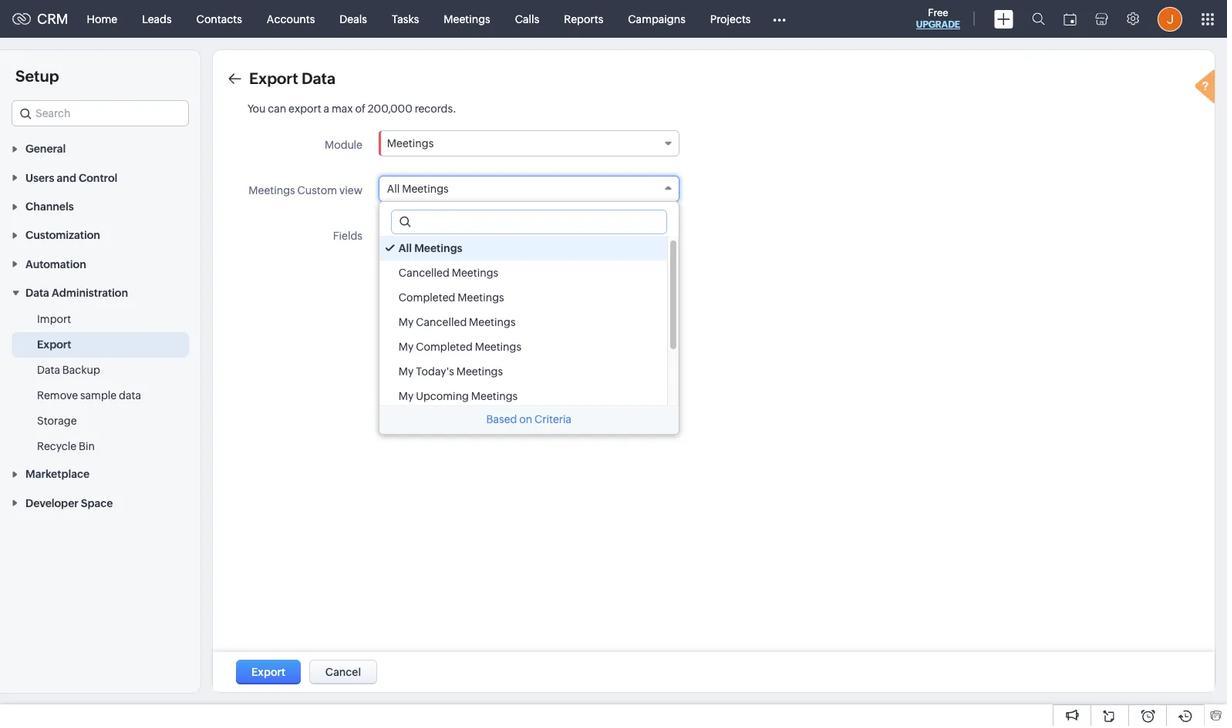 Task type: vqa. For each thing, say whether or not it's contained in the screenshot.
backup at the left bottom
yes



Task type: describe. For each thing, give the bounding box(es) containing it.
channels button
[[0, 192, 201, 221]]

cancelled inside cancelled meetings option
[[399, 267, 450, 279]]

my for my today's meetings
[[399, 366, 414, 378]]

my for my cancelled meetings
[[399, 316, 414, 329]]

projects link
[[698, 0, 763, 37]]

marketplace button
[[0, 460, 201, 489]]

users and control
[[25, 172, 117, 184]]

sample
[[80, 390, 117, 402]]

all meetings inside field
[[387, 183, 449, 195]]

deals
[[340, 13, 367, 25]]

meetings inside meetings "link"
[[444, 13, 490, 25]]

export for export button
[[251, 666, 285, 679]]

Search text field
[[12, 101, 188, 126]]

tasks
[[392, 13, 419, 25]]

campaigns
[[628, 13, 686, 25]]

all inside field
[[387, 183, 400, 195]]

recycle bin
[[37, 440, 95, 453]]

reports
[[564, 13, 603, 25]]

on
[[519, 413, 532, 426]]

storage link
[[37, 413, 77, 429]]

completed meetings option
[[379, 285, 667, 310]]

a
[[324, 103, 329, 115]]

meetings left custom
[[249, 184, 295, 197]]

cancelled meetings option
[[379, 261, 667, 285]]

crm
[[37, 11, 68, 27]]

developer space button
[[0, 489, 201, 517]]

1 horizontal spatial view
[[485, 228, 508, 241]]

0 vertical spatial export
[[249, 69, 298, 87]]

profile element
[[1149, 0, 1192, 37]]

free upgrade
[[916, 7, 960, 30]]

data administration region
[[0, 307, 201, 460]]

data for data backup
[[37, 364, 60, 376]]

search image
[[1032, 12, 1045, 25]]

export link
[[37, 337, 71, 353]]

automation button
[[0, 249, 201, 278]]

my completed meetings option
[[379, 335, 667, 359]]

All Meetings field
[[379, 176, 679, 202]]

meetings inside all meetings option
[[414, 242, 462, 255]]

remove sample data link
[[37, 388, 141, 403]]

from
[[419, 228, 443, 241]]

you
[[248, 103, 266, 115]]

projects
[[710, 13, 751, 25]]

help image
[[1192, 67, 1223, 109]]

upgrade
[[916, 19, 960, 30]]

my cancelled meetings option
[[379, 310, 667, 335]]

all inside option
[[399, 242, 412, 255]]

export data
[[249, 69, 336, 87]]

cancelled meetings
[[399, 267, 498, 279]]

cancel button
[[309, 660, 377, 685]]

meetings inside the 'my cancelled meetings' option
[[469, 316, 516, 329]]

my completed meetings
[[399, 341, 521, 353]]

cancelled inside the 'my cancelled meetings' option
[[416, 316, 467, 329]]

contacts link
[[184, 0, 254, 37]]

general button
[[0, 134, 201, 163]]

module
[[325, 139, 363, 151]]

200,000
[[368, 103, 413, 115]]

Meetings field
[[379, 130, 679, 157]]

data backup link
[[37, 363, 100, 378]]

general
[[25, 143, 66, 155]]

meetings inside completed meetings option
[[458, 292, 504, 304]]

create menu element
[[985, 0, 1023, 37]]

home
[[87, 13, 117, 25]]

crm link
[[12, 11, 68, 27]]

Other Modules field
[[763, 7, 796, 31]]

meetings inside my completed meetings option
[[475, 341, 521, 353]]

profile image
[[1158, 7, 1182, 31]]

1 vertical spatial completed
[[416, 341, 473, 353]]

import
[[37, 313, 71, 326]]

recycle
[[37, 440, 76, 453]]

customization button
[[0, 221, 201, 249]]

fields for fields from custom view
[[387, 228, 417, 241]]



Task type: locate. For each thing, give the bounding box(es) containing it.
accounts link
[[254, 0, 327, 37]]

1 vertical spatial all
[[399, 242, 412, 255]]

leads
[[142, 13, 172, 25]]

cancelled
[[399, 267, 450, 279], [416, 316, 467, 329]]

meetings inside meetings field
[[387, 137, 434, 150]]

based on criteria option
[[379, 406, 679, 434]]

meetings down completed meetings option
[[469, 316, 516, 329]]

meetings inside all meetings field
[[402, 183, 449, 195]]

cancelled up completed meetings
[[399, 267, 450, 279]]

storage
[[37, 415, 77, 427]]

data administration
[[25, 287, 128, 299]]

fields from custom view
[[387, 228, 508, 241]]

data inside dropdown button
[[25, 287, 49, 299]]

based
[[486, 413, 517, 426]]

channels
[[25, 201, 74, 213]]

all meetings
[[387, 183, 449, 195], [399, 242, 462, 255]]

reports link
[[552, 0, 616, 37]]

0 vertical spatial view
[[339, 184, 363, 197]]

remove sample data
[[37, 390, 141, 402]]

1 vertical spatial export
[[37, 339, 71, 351]]

my left the upcoming
[[399, 390, 414, 403]]

all up fields from custom view
[[387, 183, 400, 195]]

my for my completed meetings
[[399, 341, 414, 353]]

3 my from the top
[[399, 366, 414, 378]]

all meetings down from
[[399, 242, 462, 255]]

1 vertical spatial data
[[25, 287, 49, 299]]

export inside export button
[[251, 666, 285, 679]]

campaigns link
[[616, 0, 698, 37]]

setup
[[15, 67, 59, 85]]

0 vertical spatial data
[[302, 69, 336, 87]]

leads link
[[130, 0, 184, 37]]

data inside region
[[37, 364, 60, 376]]

4 my from the top
[[399, 390, 414, 403]]

export
[[289, 103, 321, 115]]

meetings inside my today's meetings option
[[456, 366, 503, 378]]

fields for fields
[[333, 230, 363, 242]]

control
[[79, 172, 117, 184]]

administration
[[52, 287, 128, 299]]

meetings up completed meetings
[[452, 267, 498, 279]]

data backup
[[37, 364, 100, 376]]

developer space
[[25, 497, 113, 510]]

of
[[355, 103, 366, 115]]

meetings
[[444, 13, 490, 25], [387, 137, 434, 150], [402, 183, 449, 195], [249, 184, 295, 197], [414, 242, 462, 255], [452, 267, 498, 279], [458, 292, 504, 304], [469, 316, 516, 329], [475, 341, 521, 353], [456, 366, 503, 378], [471, 390, 518, 403]]

space
[[81, 497, 113, 510]]

can
[[268, 103, 286, 115]]

data up the import link
[[25, 287, 49, 299]]

records.
[[415, 103, 456, 115]]

today's
[[416, 366, 454, 378]]

custom
[[445, 228, 483, 241]]

1 vertical spatial all meetings
[[399, 242, 462, 255]]

upcoming
[[416, 390, 469, 403]]

all
[[387, 183, 400, 195], [399, 242, 412, 255]]

export
[[249, 69, 298, 87], [37, 339, 71, 351], [251, 666, 285, 679]]

and
[[57, 172, 76, 184]]

meetings custom view
[[249, 184, 363, 197]]

0 horizontal spatial fields
[[333, 230, 363, 242]]

you can export a max of 200,000 records.
[[248, 103, 456, 115]]

all meetings inside option
[[399, 242, 462, 255]]

meetings inside cancelled meetings option
[[452, 267, 498, 279]]

2 vertical spatial export
[[251, 666, 285, 679]]

recycle bin link
[[37, 439, 95, 454]]

1 vertical spatial cancelled
[[416, 316, 467, 329]]

fields
[[387, 228, 417, 241], [333, 230, 363, 242]]

data
[[302, 69, 336, 87], [25, 287, 49, 299], [37, 364, 60, 376]]

criteria
[[535, 413, 572, 426]]

calls
[[515, 13, 539, 25]]

export up can
[[249, 69, 298, 87]]

my down completed meetings
[[399, 316, 414, 329]]

data for data administration
[[25, 287, 49, 299]]

data down export link
[[37, 364, 60, 376]]

view
[[339, 184, 363, 197], [485, 228, 508, 241]]

my upcoming meetings option
[[379, 384, 667, 409]]

backup
[[62, 364, 100, 376]]

None text field
[[392, 211, 666, 234]]

1 horizontal spatial fields
[[387, 228, 417, 241]]

1 vertical spatial view
[[485, 228, 508, 241]]

my up my today's meetings
[[399, 341, 414, 353]]

import link
[[37, 312, 71, 327]]

all meetings up from
[[387, 183, 449, 195]]

remove
[[37, 390, 78, 402]]

cancel
[[325, 666, 361, 679]]

users and control button
[[0, 163, 201, 192]]

list box
[[379, 236, 679, 409]]

fields down custom
[[333, 230, 363, 242]]

0 vertical spatial all
[[387, 183, 400, 195]]

list box containing all meetings
[[379, 236, 679, 409]]

marketplace
[[25, 469, 90, 481]]

bin
[[79, 440, 95, 453]]

tasks link
[[379, 0, 431, 37]]

deals link
[[327, 0, 379, 37]]

search element
[[1023, 0, 1054, 38]]

free
[[928, 7, 948, 19]]

all down fields from custom view
[[399, 242, 412, 255]]

meetings down the 'my cancelled meetings' option
[[475, 341, 521, 353]]

export inside data administration region
[[37, 339, 71, 351]]

calendar image
[[1064, 13, 1077, 25]]

developer
[[25, 497, 79, 510]]

0 vertical spatial all meetings
[[387, 183, 449, 195]]

data
[[119, 390, 141, 402]]

meetings down "200,000"
[[387, 137, 434, 150]]

2 my from the top
[[399, 341, 414, 353]]

calls link
[[503, 0, 552, 37]]

export left cancel button
[[251, 666, 285, 679]]

export down the import link
[[37, 339, 71, 351]]

meetings down from
[[414, 242, 462, 255]]

my
[[399, 316, 414, 329], [399, 341, 414, 353], [399, 366, 414, 378], [399, 390, 414, 403]]

custom
[[297, 184, 337, 197]]

my upcoming meetings
[[399, 390, 518, 403]]

export for export link
[[37, 339, 71, 351]]

completed down cancelled meetings
[[399, 292, 455, 304]]

my for my upcoming meetings
[[399, 390, 414, 403]]

meetings left "calls" link
[[444, 13, 490, 25]]

data administration button
[[0, 278, 201, 307]]

customization
[[25, 229, 100, 242]]

cancelled down completed meetings
[[416, 316, 467, 329]]

max
[[332, 103, 353, 115]]

2 vertical spatial data
[[37, 364, 60, 376]]

meetings down my completed meetings
[[456, 366, 503, 378]]

users
[[25, 172, 54, 184]]

meetings up my cancelled meetings
[[458, 292, 504, 304]]

0 vertical spatial cancelled
[[399, 267, 450, 279]]

meetings link
[[431, 0, 503, 37]]

data up a
[[302, 69, 336, 87]]

completed meetings
[[399, 292, 504, 304]]

0 horizontal spatial view
[[339, 184, 363, 197]]

export button
[[236, 660, 301, 685]]

my left today's
[[399, 366, 414, 378]]

completed up my today's meetings
[[416, 341, 473, 353]]

my today's meetings
[[399, 366, 503, 378]]

meetings inside my upcoming meetings option
[[471, 390, 518, 403]]

accounts
[[267, 13, 315, 25]]

completed
[[399, 292, 455, 304], [416, 341, 473, 353]]

contacts
[[196, 13, 242, 25]]

0 vertical spatial completed
[[399, 292, 455, 304]]

meetings up from
[[402, 183, 449, 195]]

meetings up 'based'
[[471, 390, 518, 403]]

home link
[[75, 0, 130, 37]]

None field
[[12, 100, 189, 126]]

my cancelled meetings
[[399, 316, 516, 329]]

1 my from the top
[[399, 316, 414, 329]]

based on criteria
[[486, 413, 572, 426]]

automation
[[25, 258, 86, 271]]

my today's meetings option
[[379, 359, 667, 384]]

all meetings option
[[379, 236, 667, 261]]

fields left from
[[387, 228, 417, 241]]

create menu image
[[994, 10, 1014, 28]]



